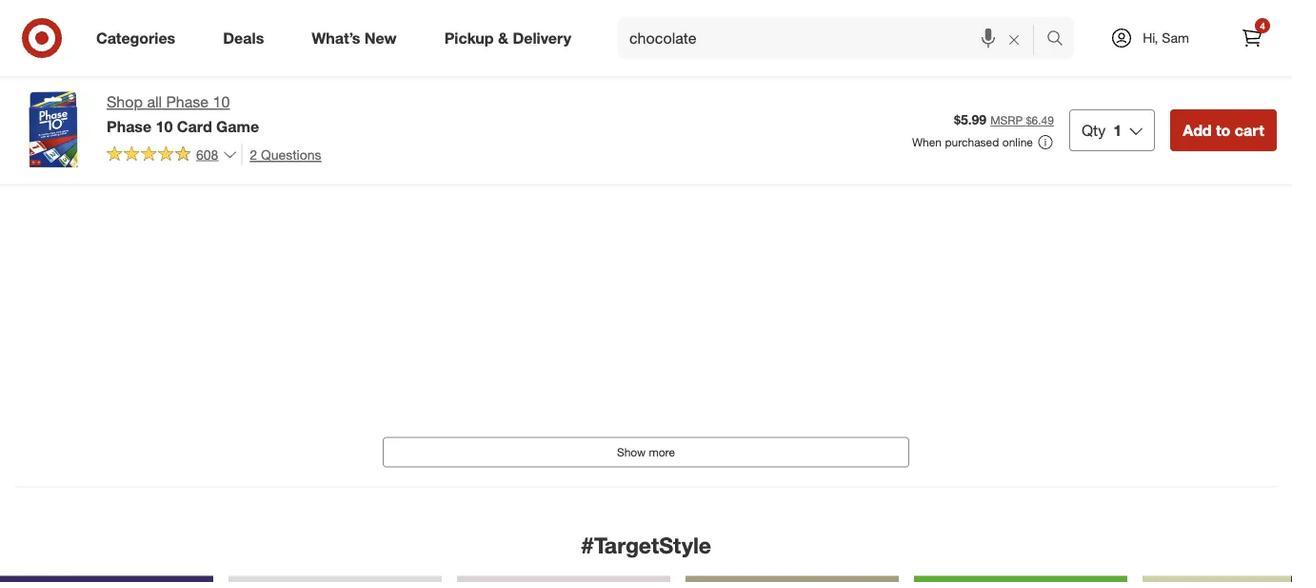 Task type: vqa. For each thing, say whether or not it's contained in the screenshot.
Phase to the bottom
yes



Task type: locate. For each thing, give the bounding box(es) containing it.
10 up game
[[213, 93, 230, 111]]

qty 1
[[1082, 121, 1122, 139]]

&
[[498, 29, 509, 47]]

pickup & delivery link
[[428, 17, 595, 59]]

0 horizontal spatial phase
[[107, 117, 152, 136]]

add
[[1183, 121, 1212, 139]]

what's new
[[312, 29, 397, 47]]

pickup & delivery
[[444, 29, 571, 47]]

show more
[[617, 446, 675, 461]]

to
[[1216, 121, 1231, 139]]

4
[[1260, 20, 1266, 31]]

hi,
[[1143, 30, 1159, 46]]

delivery
[[513, 29, 571, 47]]

0 vertical spatial 10
[[213, 93, 230, 111]]

4 link
[[1231, 17, 1273, 59]]

image of phase 10 card game image
[[15, 91, 91, 168]]

2 questions
[[250, 146, 321, 163]]

qty
[[1082, 121, 1106, 139]]

What can we help you find? suggestions appear below search field
[[618, 17, 1051, 59]]

0 horizontal spatial 10
[[156, 117, 173, 136]]

2 questions link
[[241, 144, 321, 165]]

phase up card
[[166, 93, 209, 111]]

categories
[[96, 29, 175, 47]]

purchased
[[945, 135, 999, 149]]

10
[[213, 93, 230, 111], [156, 117, 173, 136]]

1
[[1114, 121, 1122, 139]]

10 down all
[[156, 117, 173, 136]]

search button
[[1038, 17, 1084, 63]]

1 horizontal spatial phase
[[166, 93, 209, 111]]

msrp
[[991, 113, 1023, 128]]

phase
[[166, 93, 209, 111], [107, 117, 152, 136]]

what's new link
[[295, 17, 421, 59]]

card
[[177, 117, 212, 136]]

1 vertical spatial 10
[[156, 117, 173, 136]]

phase down shop
[[107, 117, 152, 136]]

$6.49
[[1026, 113, 1054, 128]]



Task type: describe. For each thing, give the bounding box(es) containing it.
#targetstyle
[[581, 534, 711, 560]]

2
[[250, 146, 257, 163]]

$5.99 msrp $6.49
[[954, 111, 1054, 128]]

deals
[[223, 29, 264, 47]]

1 vertical spatial phase
[[107, 117, 152, 136]]

cart
[[1235, 121, 1265, 139]]

608
[[196, 146, 218, 163]]

new
[[365, 29, 397, 47]]

online
[[1003, 135, 1033, 149]]

game
[[216, 117, 259, 136]]

1 horizontal spatial 10
[[213, 93, 230, 111]]

questions
[[261, 146, 321, 163]]

$5.99
[[954, 111, 987, 128]]

hi, sam
[[1143, 30, 1189, 46]]

sam
[[1162, 30, 1189, 46]]

0 vertical spatial phase
[[166, 93, 209, 111]]

add to cart button
[[1171, 109, 1277, 151]]

deals link
[[207, 17, 288, 59]]

all
[[147, 93, 162, 111]]

when purchased online
[[912, 135, 1033, 149]]

when
[[912, 135, 942, 149]]

608 link
[[107, 144, 237, 167]]

show
[[617, 446, 646, 461]]

add to cart
[[1183, 121, 1265, 139]]

shop all phase 10 phase 10 card game
[[107, 93, 259, 136]]

more
[[649, 446, 675, 461]]

shop
[[107, 93, 143, 111]]

search
[[1038, 31, 1084, 49]]

show more button
[[383, 438, 909, 469]]

categories link
[[80, 17, 199, 59]]

what's
[[312, 29, 360, 47]]

pickup
[[444, 29, 494, 47]]



